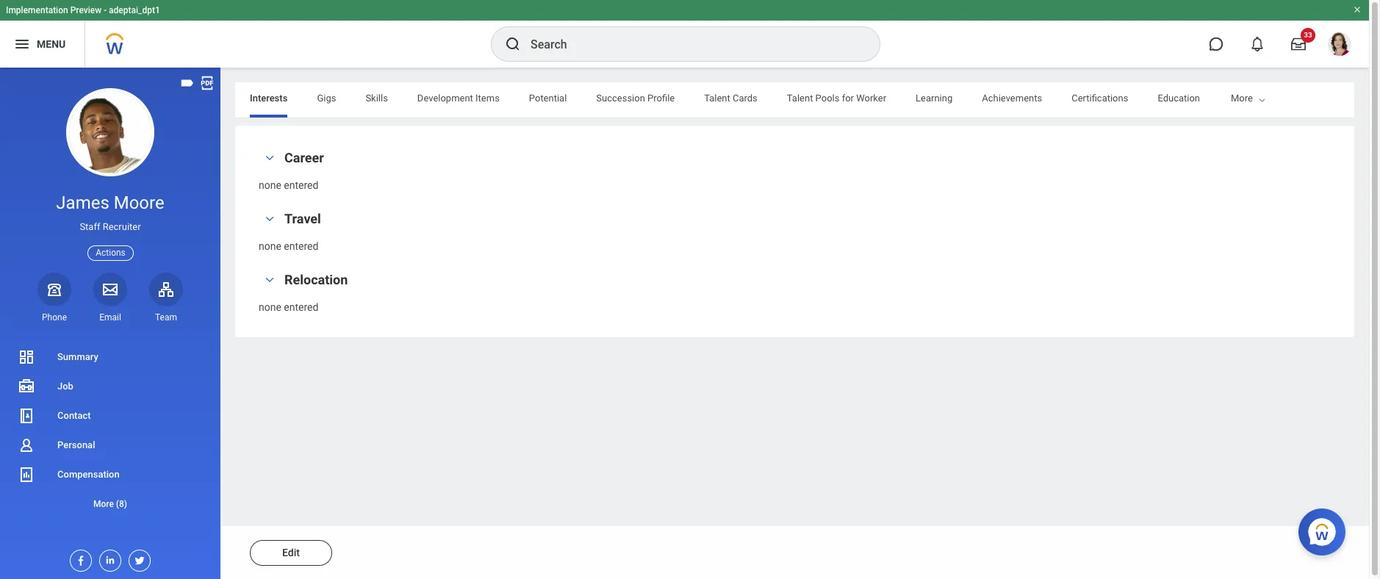 Task type: vqa. For each thing, say whether or not it's contained in the screenshot.
More corresponding to More
yes



Task type: describe. For each thing, give the bounding box(es) containing it.
more for more (8)
[[93, 499, 114, 510]]

inbox large image
[[1292, 37, 1307, 51]]

compensation link
[[0, 460, 221, 490]]

career button
[[285, 150, 324, 165]]

education
[[1158, 93, 1201, 104]]

travel
[[285, 211, 321, 226]]

none entered for career
[[259, 179, 319, 191]]

justify image
[[13, 35, 31, 53]]

contact image
[[18, 407, 35, 425]]

interests
[[250, 93, 288, 104]]

career
[[285, 150, 324, 165]]

talent cards
[[704, 93, 758, 104]]

edit button
[[250, 540, 332, 566]]

job
[[57, 381, 73, 392]]

email
[[99, 312, 121, 323]]

chevron down image for travel
[[261, 214, 279, 224]]

entered for relocation
[[284, 301, 319, 313]]

my
[[1230, 93, 1243, 104]]

items
[[476, 93, 500, 104]]

career group
[[259, 149, 1332, 192]]

succession
[[597, 93, 645, 104]]

search image
[[504, 35, 522, 53]]

personal link
[[0, 431, 221, 460]]

cards
[[733, 93, 758, 104]]

facebook image
[[71, 551, 87, 567]]

tab list containing interests
[[235, 82, 1363, 118]]

phone button
[[37, 273, 71, 323]]

actions
[[96, 247, 126, 258]]

navigation pane region
[[0, 68, 221, 579]]

travel button
[[285, 211, 321, 226]]

talent pools for worker
[[787, 93, 887, 104]]

Search Workday  search field
[[531, 28, 850, 60]]

edit
[[282, 547, 300, 559]]

notifications large image
[[1251, 37, 1265, 51]]

check-
[[1245, 93, 1274, 104]]

team james moore element
[[149, 312, 183, 323]]

pools
[[816, 93, 840, 104]]

ins
[[1274, 93, 1287, 104]]

none for career
[[259, 179, 281, 191]]

33 button
[[1283, 28, 1316, 60]]

linkedin image
[[100, 551, 116, 566]]

my check-ins
[[1230, 93, 1287, 104]]

team link
[[149, 273, 183, 323]]

certifications
[[1072, 93, 1129, 104]]

more (8) button
[[0, 490, 221, 519]]

tag image
[[179, 75, 196, 91]]

none entered for travel
[[259, 240, 319, 252]]

staff
[[80, 221, 100, 232]]

personal image
[[18, 437, 35, 454]]

contact link
[[0, 401, 221, 431]]

achievements
[[982, 93, 1043, 104]]

mail image
[[101, 281, 119, 298]]

adeptai_dpt1
[[109, 5, 160, 15]]

worker
[[857, 93, 887, 104]]

talent for talent cards
[[704, 93, 731, 104]]

for
[[842, 93, 854, 104]]

view printable version (pdf) image
[[199, 75, 215, 91]]



Task type: locate. For each thing, give the bounding box(es) containing it.
team
[[155, 312, 177, 323]]

none
[[259, 179, 281, 191], [259, 240, 281, 252], [259, 301, 281, 313]]

phone james moore element
[[37, 312, 71, 323]]

list containing summary
[[0, 343, 221, 519]]

0 horizontal spatial more
[[93, 499, 114, 510]]

profile logan mcneil image
[[1329, 32, 1352, 59]]

1 vertical spatial more
[[93, 499, 114, 510]]

recruiter
[[103, 221, 141, 232]]

1 talent from the left
[[704, 93, 731, 104]]

summary image
[[18, 348, 35, 366]]

implementation preview -   adeptai_dpt1
[[6, 5, 160, 15]]

relocation button
[[285, 272, 348, 287]]

none entered inside the career group
[[259, 179, 319, 191]]

gigs
[[317, 93, 336, 104]]

none entered inside travel group
[[259, 240, 319, 252]]

tab list
[[235, 82, 1363, 118]]

menu banner
[[0, 0, 1370, 68]]

1 none entered from the top
[[259, 179, 319, 191]]

0 vertical spatial none entered
[[259, 179, 319, 191]]

-
[[104, 5, 107, 15]]

email james moore element
[[93, 312, 127, 323]]

chevron down image
[[261, 214, 279, 224], [261, 275, 279, 285]]

development items
[[418, 93, 500, 104]]

moore
[[114, 193, 164, 213]]

2 entered from the top
[[284, 240, 319, 252]]

languages
[[1317, 93, 1363, 104]]

talent for talent pools for worker
[[787, 93, 813, 104]]

1 vertical spatial entered
[[284, 240, 319, 252]]

talent
[[704, 93, 731, 104], [787, 93, 813, 104]]

menu button
[[0, 21, 85, 68]]

1 vertical spatial chevron down image
[[261, 275, 279, 285]]

3 entered from the top
[[284, 301, 319, 313]]

2 vertical spatial none entered
[[259, 301, 319, 313]]

chevron down image for relocation
[[261, 275, 279, 285]]

none inside the career group
[[259, 179, 281, 191]]

0 vertical spatial none
[[259, 179, 281, 191]]

skills
[[366, 93, 388, 104]]

chevron down image inside travel group
[[261, 214, 279, 224]]

2 none from the top
[[259, 240, 281, 252]]

1 none from the top
[[259, 179, 281, 191]]

1 horizontal spatial more
[[1232, 93, 1254, 104]]

twitter image
[[129, 551, 146, 567]]

personal
[[57, 440, 95, 451]]

close environment banner image
[[1354, 5, 1362, 14]]

none for relocation
[[259, 301, 281, 313]]

list
[[0, 343, 221, 519]]

chevron down image left the 'travel' button
[[261, 214, 279, 224]]

more for more
[[1232, 93, 1254, 104]]

learning
[[916, 93, 953, 104]]

summary
[[57, 351, 98, 362]]

2 none entered from the top
[[259, 240, 319, 252]]

1 vertical spatial none entered
[[259, 240, 319, 252]]

email button
[[93, 273, 127, 323]]

potential
[[529, 93, 567, 104]]

staff recruiter
[[80, 221, 141, 232]]

profile
[[648, 93, 675, 104]]

0 vertical spatial more
[[1232, 93, 1254, 104]]

actions button
[[88, 245, 134, 261]]

0 vertical spatial chevron down image
[[261, 214, 279, 224]]

entered
[[284, 179, 319, 191], [284, 240, 319, 252], [284, 301, 319, 313]]

1 horizontal spatial talent
[[787, 93, 813, 104]]

development
[[418, 93, 473, 104]]

3 none entered from the top
[[259, 301, 319, 313]]

succession profile
[[597, 93, 675, 104]]

none entered for relocation
[[259, 301, 319, 313]]

chevron down image left relocation button
[[261, 275, 279, 285]]

none entered down the 'travel' button
[[259, 240, 319, 252]]

none entered inside relocation group
[[259, 301, 319, 313]]

view team image
[[157, 281, 175, 298]]

entered inside travel group
[[284, 240, 319, 252]]

summary link
[[0, 343, 221, 372]]

talent left the pools
[[787, 93, 813, 104]]

compensation image
[[18, 466, 35, 484]]

james moore
[[56, 193, 164, 213]]

more left ins at the right top of page
[[1232, 93, 1254, 104]]

relocation group
[[259, 271, 1332, 314]]

3 none from the top
[[259, 301, 281, 313]]

1 chevron down image from the top
[[261, 214, 279, 224]]

more (8)
[[93, 499, 127, 510]]

phone image
[[44, 281, 65, 298]]

james
[[56, 193, 109, 213]]

entered for career
[[284, 179, 319, 191]]

job image
[[18, 378, 35, 396]]

entered down relocation button
[[284, 301, 319, 313]]

0 horizontal spatial talent
[[704, 93, 731, 104]]

none inside travel group
[[259, 240, 281, 252]]

relocation
[[285, 272, 348, 287]]

menu
[[37, 38, 66, 50]]

none entered
[[259, 179, 319, 191], [259, 240, 319, 252], [259, 301, 319, 313]]

2 vertical spatial entered
[[284, 301, 319, 313]]

entered for travel
[[284, 240, 319, 252]]

none for travel
[[259, 240, 281, 252]]

33
[[1304, 31, 1313, 39]]

implementation
[[6, 5, 68, 15]]

preview
[[70, 5, 102, 15]]

2 vertical spatial none
[[259, 301, 281, 313]]

(8)
[[116, 499, 127, 510]]

entered down 'career' button
[[284, 179, 319, 191]]

more inside dropdown button
[[93, 499, 114, 510]]

entered inside relocation group
[[284, 301, 319, 313]]

more left (8)
[[93, 499, 114, 510]]

chevron down image inside relocation group
[[261, 275, 279, 285]]

compensation
[[57, 469, 120, 480]]

2 chevron down image from the top
[[261, 275, 279, 285]]

1 entered from the top
[[284, 179, 319, 191]]

contact
[[57, 410, 91, 421]]

chevron down image
[[261, 153, 279, 163]]

none entered down 'career' button
[[259, 179, 319, 191]]

entered inside the career group
[[284, 179, 319, 191]]

entered down the 'travel' button
[[284, 240, 319, 252]]

more (8) button
[[0, 496, 221, 513]]

job link
[[0, 372, 221, 401]]

none entered down relocation button
[[259, 301, 319, 313]]

0 vertical spatial entered
[[284, 179, 319, 191]]

travel group
[[259, 210, 1332, 253]]

phone
[[42, 312, 67, 323]]

more
[[1232, 93, 1254, 104], [93, 499, 114, 510]]

1 vertical spatial none
[[259, 240, 281, 252]]

none inside relocation group
[[259, 301, 281, 313]]

2 talent from the left
[[787, 93, 813, 104]]

talent left cards
[[704, 93, 731, 104]]



